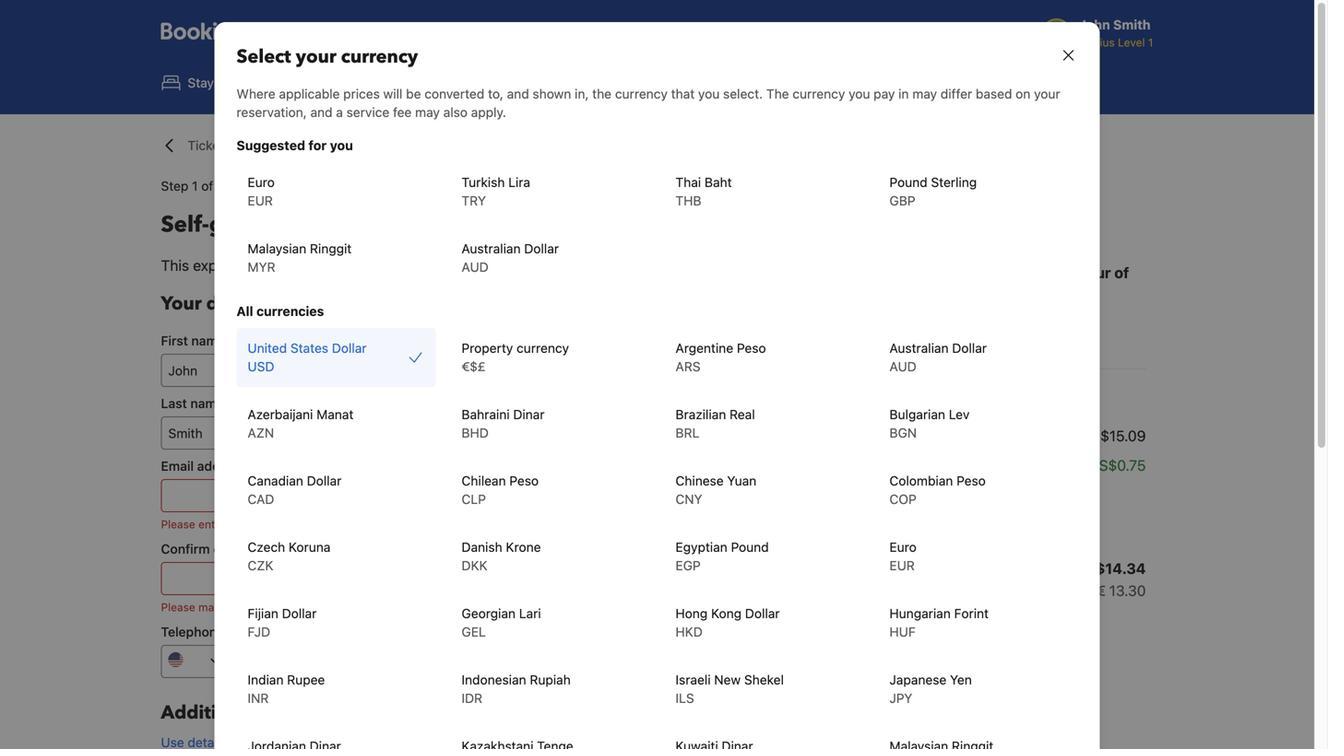 Task type: locate. For each thing, give the bounding box(es) containing it.
booking.com image
[[161, 22, 294, 44]]

will
[[383, 86, 403, 101]]

australian up 1 𝗑 self-guided tour
[[890, 341, 949, 356]]

euro down suggested
[[248, 175, 275, 190]]

driving
[[292, 210, 371, 240], [1024, 264, 1076, 282]]

and right the "to,"
[[507, 86, 529, 101]]

you left "pay"
[[849, 86, 870, 101]]

cad
[[248, 492, 274, 507]]

the inside where applicable prices will be converted to, and shown in, the currency that you select. the currency you pay in may differ based on your reservation, and a service fee may also apply.
[[592, 86, 612, 101]]

australian down try
[[462, 241, 521, 256]]

0 vertical spatial name
[[191, 333, 225, 349]]

1 vertical spatial name
[[190, 396, 224, 411]]

guided up bgn
[[903, 385, 967, 410]]

a left valid
[[229, 518, 235, 531]]

australian dollar aud down try
[[462, 241, 559, 275]]

a inside alert
[[229, 518, 235, 531]]

hkd
[[676, 625, 703, 640]]

email
[[161, 459, 194, 474]]

currency left that
[[615, 86, 668, 101]]

𝗑 up 1 𝗑 regular
[[850, 385, 858, 410]]

2 vertical spatial email
[[275, 601, 303, 614]]

service
[[347, 105, 389, 120]]

total
[[833, 560, 869, 578]]

1 vertical spatial please
[[161, 601, 195, 614]]

australian
[[462, 241, 521, 256], [890, 341, 949, 356]]

please inside alert
[[161, 518, 195, 531]]

0 vertical spatial euro
[[248, 175, 275, 190]]

krone
[[506, 540, 541, 555]]

1 horizontal spatial keys
[[1016, 286, 1051, 304]]

0 vertical spatial self-guided driving tour of the florida keys
[[161, 210, 630, 240]]

rate
[[1009, 479, 1035, 497]]

australian dollar aud
[[462, 241, 559, 275], [890, 341, 987, 374]]

1 right step
[[192, 178, 198, 194]]

a inside you are getting a reduced rate because there are other discounts available.
[[938, 479, 946, 497]]

self-guided driving tour of the florida keys up by
[[161, 210, 630, 240]]

self- down step 1 of 2
[[161, 210, 209, 240]]

peso right argentine
[[737, 341, 766, 356]]

1 vertical spatial driving
[[1024, 264, 1076, 282]]

email up number
[[275, 601, 303, 614]]

eur down available.
[[890, 559, 915, 574]]

email down enter
[[213, 542, 246, 557]]

are up because
[[862, 479, 883, 497]]

peso for chilean peso clp
[[510, 474, 539, 489]]

dollar up number
[[282, 606, 317, 622]]

1 vertical spatial florida
[[964, 286, 1013, 304]]

the right sure
[[255, 601, 272, 614]]

0 horizontal spatial pound
[[731, 540, 769, 555]]

0 vertical spatial florida
[[498, 210, 574, 240]]

0 horizontal spatial driving
[[292, 210, 371, 240]]

pound up gbp
[[890, 175, 928, 190]]

𝗑
[[850, 385, 858, 410], [844, 428, 850, 445]]

eur
[[248, 193, 273, 208], [890, 559, 915, 574]]

please up confirm
[[161, 518, 195, 531]]

currencies
[[256, 304, 324, 319]]

please
[[161, 518, 195, 531], [161, 601, 195, 614]]

guided up malaysian
[[209, 210, 286, 240]]

colombian
[[890, 474, 953, 489]]

peso inside argentine peso ars
[[737, 341, 766, 356]]

1 vertical spatial australian
[[890, 341, 949, 356]]

0 horizontal spatial australian
[[462, 241, 521, 256]]

𝗑 for regular
[[844, 428, 850, 445]]

to,
[[488, 86, 504, 101]]

0 vertical spatial keys
[[579, 210, 630, 240]]

the up 5%
[[937, 286, 960, 304]]

2 horizontal spatial peso
[[957, 474, 986, 489]]

new
[[714, 673, 741, 688]]

pound sterling gbp
[[890, 175, 977, 208]]

2 vertical spatial address
[[249, 542, 298, 557]]

please up telephone
[[161, 601, 195, 614]]

2
[[217, 178, 225, 194]]

1 up 1 𝗑 regular
[[833, 385, 845, 410]]

pay
[[874, 86, 895, 101]]

shekel
[[744, 673, 784, 688]]

the right in,
[[592, 86, 612, 101]]

0 horizontal spatial peso
[[510, 474, 539, 489]]

real
[[730, 407, 755, 422]]

you right for
[[330, 138, 353, 153]]

1 vertical spatial details
[[260, 701, 320, 726]]

0 horizontal spatial you
[[330, 138, 353, 153]]

dollar
[[524, 241, 559, 256], [332, 341, 367, 356], [952, 341, 987, 356], [307, 474, 342, 489], [282, 606, 317, 622], [745, 606, 780, 622]]

email address
[[161, 459, 246, 474]]

peso right chilean
[[510, 474, 539, 489]]

aud up 1 𝗑 self-guided tour
[[890, 359, 917, 374]]

self-guided driving tour of the florida keys
[[161, 210, 630, 240], [937, 264, 1129, 304]]

1 please from the top
[[161, 518, 195, 531]]

1 vertical spatial and
[[310, 105, 333, 120]]

address
[[197, 459, 246, 474], [296, 518, 338, 531], [249, 542, 298, 557]]

your up flights
[[296, 44, 336, 70]]

select
[[237, 44, 291, 70]]

0 vertical spatial are
[[862, 479, 883, 497]]

-us$0.75
[[1082, 457, 1146, 475]]

1 horizontal spatial self-
[[862, 385, 903, 410]]

may right in
[[913, 86, 937, 101]]

1 horizontal spatial eur
[[890, 559, 915, 574]]

czk
[[248, 559, 274, 574]]

1 vertical spatial are
[[933, 501, 954, 519]]

address right email
[[197, 459, 246, 474]]

make
[[198, 601, 226, 614]]

1 left the regular
[[833, 428, 840, 445]]

1 horizontal spatial peso
[[737, 341, 766, 356]]

0 vertical spatial driving
[[292, 210, 371, 240]]

2 please from the top
[[161, 601, 195, 614]]

1 vertical spatial self-
[[937, 264, 971, 282]]

you right that
[[698, 86, 720, 101]]

2 vertical spatial 1
[[833, 428, 840, 445]]

1 vertical spatial tour
[[1079, 264, 1111, 282]]

reduced
[[950, 479, 1005, 497]]

pound right egyptian
[[731, 540, 769, 555]]

on
[[1016, 86, 1031, 101]]

please make sure the email addresses match
[[161, 601, 395, 614]]

florida down lira
[[498, 210, 574, 240]]

euro up "price"
[[890, 540, 917, 555]]

1 horizontal spatial your
[[1034, 86, 1060, 101]]

1 vertical spatial 1
[[833, 385, 845, 410]]

australian dollar aud up 1 𝗑 self-guided tour
[[890, 341, 987, 374]]

and down applicable
[[310, 105, 333, 120]]

1 vertical spatial of
[[429, 210, 452, 240]]

applicable
[[279, 86, 340, 101]]

first name
[[161, 333, 225, 349]]

1 vertical spatial your
[[1034, 86, 1060, 101]]

this experience is hosted by a
[[161, 257, 367, 274]]

2 vertical spatial of
[[1115, 264, 1129, 282]]

lari
[[519, 606, 541, 622]]

0 horizontal spatial australian dollar aud
[[462, 241, 559, 275]]

please for please enter a valid email address
[[161, 518, 195, 531]]

are right there
[[933, 501, 954, 519]]

0 horizontal spatial tour
[[376, 210, 424, 240]]

georgian lari gel
[[462, 606, 541, 640]]

azerbaijani manat azn
[[248, 407, 354, 441]]

0 vertical spatial may
[[913, 86, 937, 101]]

peso inside chilean peso clp
[[510, 474, 539, 489]]

1 vertical spatial self-guided driving tour of the florida keys
[[937, 264, 1129, 304]]

ticket
[[188, 138, 224, 153]]

2 horizontal spatial of
[[1115, 264, 1129, 282]]

flights link
[[240, 63, 337, 103]]

rentals
[[547, 75, 587, 90]]

dkk
[[462, 559, 488, 574]]

0 vertical spatial australian dollar aud
[[462, 241, 559, 275]]

please for please make sure the email addresses match
[[161, 601, 195, 614]]

reservation,
[[237, 105, 307, 120]]

airport taxis
[[775, 75, 847, 90]]

self- up the regular
[[862, 385, 903, 410]]

yuan
[[727, 474, 757, 489]]

*
[[302, 542, 308, 557]]

guided up off
[[971, 264, 1021, 282]]

1 horizontal spatial driving
[[1024, 264, 1076, 282]]

experience
[[193, 257, 267, 274]]

name right the first
[[191, 333, 225, 349]]

0 horizontal spatial are
[[862, 479, 883, 497]]

1 horizontal spatial are
[[933, 501, 954, 519]]

in
[[899, 86, 909, 101]]

1 horizontal spatial you
[[698, 86, 720, 101]]

select your currency dialog
[[192, 0, 1122, 750]]

currency up flight
[[341, 44, 418, 70]]

egyptian
[[676, 540, 728, 555]]

self-guided driving tour of the florida keys up off
[[937, 264, 1129, 304]]

email for the
[[275, 601, 303, 614]]

email up czech at the bottom left
[[265, 518, 293, 531]]

that
[[671, 86, 695, 101]]

total price
[[833, 560, 908, 578]]

step 1 of 2
[[161, 178, 225, 194]]

self- up 5%
[[937, 264, 971, 282]]

us$15.09
[[1081, 428, 1146, 445]]

a right by
[[355, 257, 363, 274]]

details down rupee
[[260, 701, 320, 726]]

1 vertical spatial euro
[[890, 540, 917, 555]]

1 horizontal spatial and
[[507, 86, 529, 101]]

1 𝗑 regular
[[833, 428, 905, 445]]

dollar right kong
[[745, 606, 780, 622]]

peso for colombian peso cop
[[957, 474, 986, 489]]

a left service
[[336, 105, 343, 120]]

florida up off
[[964, 286, 1013, 304]]

additional
[[161, 701, 255, 726]]

email
[[265, 518, 293, 531], [213, 542, 246, 557], [275, 601, 303, 614]]

additional details
[[161, 701, 320, 726]]

address up czk
[[249, 542, 298, 557]]

0 horizontal spatial guided
[[209, 210, 286, 240]]

2 horizontal spatial you
[[849, 86, 870, 101]]

bulgarian
[[890, 407, 945, 422]]

2 horizontal spatial guided
[[971, 264, 1021, 282]]

currency right the property
[[517, 341, 569, 356]]

2 vertical spatial self-
[[862, 385, 903, 410]]

please inside alert
[[161, 601, 195, 614]]

1 horizontal spatial florida
[[964, 286, 1013, 304]]

1 vertical spatial aud
[[890, 359, 917, 374]]

pound inside the pound sterling gbp
[[890, 175, 928, 190]]

euro eur down there
[[890, 540, 917, 574]]

1 horizontal spatial australian dollar aud
[[890, 341, 987, 374]]

(mobile
[[228, 625, 274, 640]]

currency right the
[[793, 86, 845, 101]]

0 vertical spatial email
[[265, 518, 293, 531]]

0 horizontal spatial keys
[[579, 210, 630, 240]]

0 vertical spatial pound
[[890, 175, 928, 190]]

0 vertical spatial and
[[507, 86, 529, 101]]

please make sure the email addresses match alert
[[161, 600, 571, 616]]

email inside alert
[[265, 518, 293, 531]]

0 horizontal spatial may
[[415, 105, 440, 120]]

details down the experience at the top of page
[[206, 291, 266, 317]]

discounts
[[997, 501, 1062, 519]]

name right last
[[190, 396, 224, 411]]

dollar right "canadian"
[[307, 474, 342, 489]]

brazilian
[[676, 407, 726, 422]]

your right the on
[[1034, 86, 1060, 101]]

fijian dollar fjd
[[248, 606, 317, 640]]

the inside alert
[[255, 601, 272, 614]]

details for additional details
[[260, 701, 320, 726]]

dinar
[[513, 407, 545, 422]]

1 vertical spatial address
[[296, 518, 338, 531]]

1 horizontal spatial of
[[429, 210, 452, 240]]

0 horizontal spatial euro eur
[[248, 175, 275, 208]]

attractions
[[648, 75, 714, 90]]

thb
[[676, 193, 701, 208]]

1 vertical spatial pound
[[731, 540, 769, 555]]

chinese yuan cny
[[676, 474, 757, 507]]

details
[[206, 291, 266, 317], [260, 701, 320, 726]]

euro eur right 2
[[248, 175, 275, 208]]

select your currency
[[237, 44, 418, 70]]

0 vertical spatial 𝗑
[[850, 385, 858, 410]]

dollar right states on the left of the page
[[332, 341, 367, 356]]

you
[[833, 479, 858, 497]]

0 horizontal spatial of
[[201, 178, 213, 194]]

0 vertical spatial 1
[[192, 178, 198, 194]]

dollar inside the hong kong dollar hkd
[[745, 606, 780, 622]]

1 vertical spatial australian dollar aud
[[890, 341, 987, 374]]

peso up other
[[957, 474, 986, 489]]

select.
[[723, 86, 763, 101]]

rupee
[[287, 673, 325, 688]]

a right the getting
[[938, 479, 946, 497]]

car rentals link
[[481, 63, 603, 103]]

peso inside colombian peso cop
[[957, 474, 986, 489]]

0 horizontal spatial self-
[[161, 210, 209, 240]]

where
[[237, 86, 275, 101]]

0 vertical spatial your
[[296, 44, 336, 70]]

email inside alert
[[275, 601, 303, 614]]

egp
[[676, 559, 701, 574]]

bgn
[[890, 426, 917, 441]]

addresses
[[306, 601, 359, 614]]

may down be
[[415, 105, 440, 120]]

1 vertical spatial keys
[[1016, 286, 1051, 304]]

step
[[161, 178, 188, 194]]

𝗑 left the regular
[[844, 428, 850, 445]]

hong
[[676, 606, 708, 622]]

peso
[[737, 341, 766, 356], [510, 474, 539, 489], [957, 474, 986, 489]]

1 horizontal spatial pound
[[890, 175, 928, 190]]

aud down try
[[462, 260, 489, 275]]

0 vertical spatial details
[[206, 291, 266, 317]]

and
[[507, 86, 529, 101], [310, 105, 333, 120]]

0 horizontal spatial aud
[[462, 260, 489, 275]]

eur right 2
[[248, 193, 273, 208]]

0 vertical spatial eur
[[248, 193, 273, 208]]

1 horizontal spatial euro eur
[[890, 540, 917, 574]]

pound inside egyptian pound egp
[[731, 540, 769, 555]]

1 horizontal spatial aud
[[890, 359, 917, 374]]

2 horizontal spatial self-
[[937, 264, 971, 282]]

0 horizontal spatial euro
[[248, 175, 275, 190]]

address up koruna
[[296, 518, 338, 531]]

0 vertical spatial tour
[[376, 210, 424, 240]]

taxis
[[819, 75, 847, 90]]

0 vertical spatial please
[[161, 518, 195, 531]]



Task type: vqa. For each thing, say whether or not it's contained in the screenshot.
converted
yes



Task type: describe. For each thing, give the bounding box(es) containing it.
0 horizontal spatial eur
[[248, 193, 273, 208]]

name for last name
[[190, 396, 224, 411]]

1 vertical spatial guided
[[971, 264, 1021, 282]]

azn
[[248, 426, 274, 441]]

this
[[161, 257, 189, 274]]

2 vertical spatial guided
[[903, 385, 967, 410]]

based
[[976, 86, 1012, 101]]

regular
[[854, 428, 905, 445]]

malaysian ringgit myr
[[248, 241, 352, 275]]

manat
[[317, 407, 354, 422]]

1 vertical spatial may
[[415, 105, 440, 120]]

brazilian real brl
[[676, 407, 755, 441]]

hosted
[[285, 257, 331, 274]]

states
[[290, 341, 328, 356]]

try
[[462, 193, 486, 208]]

israeli
[[676, 673, 711, 688]]

the
[[766, 86, 789, 101]]

bulgarian lev bgn
[[890, 407, 970, 441]]

email for valid
[[265, 518, 293, 531]]

5%
[[941, 336, 958, 349]]

0 horizontal spatial your
[[296, 44, 336, 70]]

flight + hotel
[[382, 75, 462, 90]]

0 vertical spatial guided
[[209, 210, 286, 240]]

first
[[161, 333, 188, 349]]

jpy
[[890, 691, 913, 707]]

0 vertical spatial australian
[[462, 241, 521, 256]]

all
[[237, 304, 253, 319]]

forint
[[954, 606, 989, 622]]

bahraini dinar bhd
[[462, 407, 545, 441]]

inr
[[248, 691, 269, 707]]

0 vertical spatial of
[[201, 178, 213, 194]]

€ 13.30
[[1097, 582, 1146, 600]]

-
[[1082, 457, 1089, 475]]

you are getting a reduced rate because there are other discounts available.
[[833, 479, 1062, 541]]

converted
[[425, 86, 485, 101]]

usd
[[248, 359, 274, 374]]

dollar inside the canadian dollar cad
[[307, 474, 342, 489]]

1 for 1 𝗑 regular
[[833, 428, 840, 445]]

1 horizontal spatial tour
[[1079, 264, 1111, 282]]

1 vertical spatial email
[[213, 542, 246, 557]]

lev
[[949, 407, 970, 422]]

dollar up tour
[[952, 341, 987, 356]]

dollar inside fijian dollar fjd
[[282, 606, 317, 622]]

argentine
[[676, 341, 733, 356]]

ars
[[676, 359, 701, 374]]

flight + hotel link
[[340, 63, 477, 103]]

japanese yen jpy
[[890, 673, 972, 707]]

1 for 1 𝗑 self-guided tour
[[833, 385, 845, 410]]

1 vertical spatial euro eur
[[890, 540, 917, 574]]

1 horizontal spatial australian
[[890, 341, 949, 356]]

hungarian forint huf
[[890, 606, 989, 640]]

𝗑 for self-
[[850, 385, 858, 410]]

+
[[418, 75, 426, 90]]

car
[[523, 75, 543, 90]]

0 horizontal spatial and
[[310, 105, 333, 120]]

turkish lira try
[[462, 175, 530, 208]]

clp
[[462, 492, 486, 507]]

1 vertical spatial eur
[[890, 559, 915, 574]]

currency inside property currency €$£
[[517, 341, 569, 356]]

getting
[[887, 479, 934, 497]]

apply.
[[471, 105, 506, 120]]

please enter a valid email address alert
[[161, 517, 571, 533]]

details for your details
[[206, 291, 266, 317]]

property currency €$£
[[462, 341, 569, 374]]

available.
[[833, 523, 895, 541]]

please enter a valid email address
[[161, 518, 338, 531]]

fee
[[393, 105, 412, 120]]

peso for argentine peso ars
[[737, 341, 766, 356]]

suggested
[[237, 138, 305, 153]]

brl
[[676, 426, 699, 441]]

be
[[406, 86, 421, 101]]

other
[[958, 501, 993, 519]]

valid
[[238, 518, 262, 531]]

your inside where applicable prices will be converted to, and shown in, the currency that you select. the currency you pay in may differ based on your reservation, and a service fee may also apply.
[[1034, 86, 1060, 101]]

telephone (mobile number preferred)
[[161, 625, 390, 640]]

confirm
[[161, 542, 210, 557]]

stays
[[188, 75, 220, 90]]

confirm email address *
[[161, 542, 308, 557]]

because
[[833, 501, 890, 519]]

yen
[[950, 673, 972, 688]]

canadian dollar cad
[[248, 474, 342, 507]]

car rentals
[[523, 75, 587, 90]]

dollar down lira
[[524, 241, 559, 256]]

hotel
[[430, 75, 462, 90]]

preferred)
[[327, 625, 390, 640]]

hong kong dollar hkd
[[676, 606, 780, 640]]

dollar inside united states dollar usd
[[332, 341, 367, 356]]

gbp
[[890, 193, 916, 208]]

price
[[872, 560, 908, 578]]

0 horizontal spatial self-guided driving tour of the florida keys
[[161, 210, 630, 240]]

indonesian
[[462, 673, 526, 688]]

1 horizontal spatial euro
[[890, 540, 917, 555]]

rupiah
[[530, 673, 571, 688]]

indian rupee inr
[[248, 673, 325, 707]]

chilean
[[462, 474, 506, 489]]

name for first name
[[191, 333, 225, 349]]

0 vertical spatial address
[[197, 459, 246, 474]]

cny
[[676, 492, 703, 507]]

0 horizontal spatial florida
[[498, 210, 574, 240]]

czech koruna czk
[[248, 540, 331, 574]]

0 vertical spatial self-
[[161, 210, 209, 240]]

enter
[[198, 518, 226, 531]]

1 horizontal spatial may
[[913, 86, 937, 101]]

malaysian
[[248, 241, 306, 256]]

us$14.34
[[1075, 560, 1146, 578]]

telephone
[[161, 625, 224, 640]]

0 vertical spatial aud
[[462, 260, 489, 275]]

address inside alert
[[296, 518, 338, 531]]

fijian
[[248, 606, 278, 622]]

gel
[[462, 625, 486, 640]]

danish
[[462, 540, 502, 555]]

1 horizontal spatial self-guided driving tour of the florida keys
[[937, 264, 1129, 304]]

where applicable prices will be converted to, and shown in, the currency that you select. the currency you pay in may differ based on your reservation, and a service fee may also apply.
[[237, 86, 1060, 120]]

a inside where applicable prices will be converted to, and shown in, the currency that you select. the currency you pay in may differ based on your reservation, and a service fee may also apply.
[[336, 105, 343, 120]]

the down try
[[457, 210, 492, 240]]

idr
[[462, 691, 483, 707]]

suggested for you
[[237, 138, 353, 153]]

0 vertical spatial euro eur
[[248, 175, 275, 208]]

hungarian
[[890, 606, 951, 622]]

differ
[[941, 86, 972, 101]]



